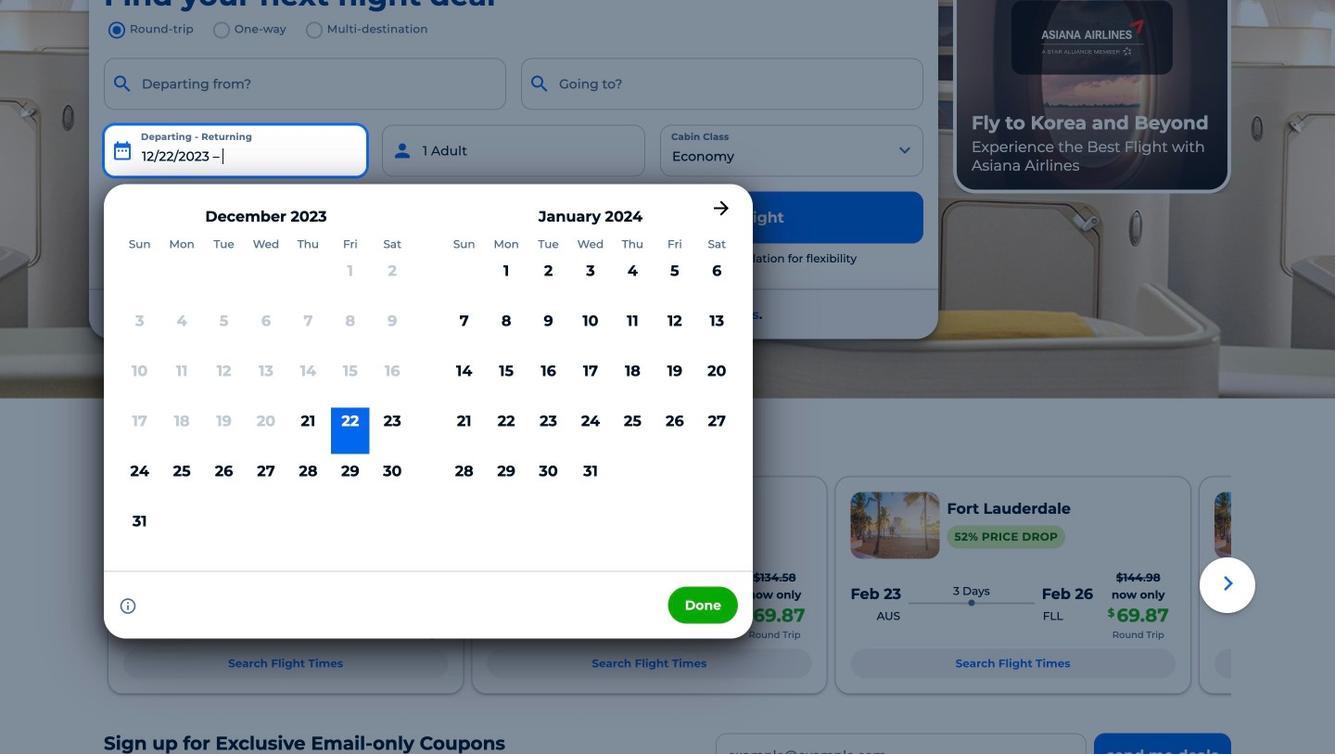 Task type: describe. For each thing, give the bounding box(es) containing it.
none field "going to?"
[[521, 58, 924, 110]]

show february 2024 image
[[711, 197, 733, 219]]

2 fort lauderdale image image from the left
[[851, 492, 940, 559]]

next image
[[1215, 569, 1244, 599]]

none field departing from?
[[104, 58, 506, 110]]

1 fort lauderdale image image from the left
[[123, 492, 212, 559]]



Task type: locate. For each thing, give the bounding box(es) containing it.
1 horizontal spatial none field
[[521, 58, 924, 110]]

Promotion email input field
[[716, 733, 1087, 754]]

fort lauderdale image image
[[123, 492, 212, 559], [851, 492, 940, 559]]

Going to? field
[[521, 58, 924, 110]]

0 horizontal spatial none field
[[104, 58, 506, 110]]

traveler selection text field
[[382, 125, 646, 177]]

advertisement region
[[954, 0, 1232, 193]]

flight-search-form element
[[96, 17, 1336, 639]]

1 horizontal spatial fort lauderdale image image
[[851, 492, 940, 559]]

None field
[[104, 58, 506, 110], [521, 58, 924, 110]]

0 horizontal spatial fort lauderdale image image
[[123, 492, 212, 559]]

Departing from? field
[[104, 58, 506, 110]]

1 none field from the left
[[104, 58, 506, 110]]

2 none field from the left
[[521, 58, 924, 110]]

Departing – Returning Date Picker field
[[104, 125, 367, 177]]



Task type: vqa. For each thing, say whether or not it's contained in the screenshot.
the Promotion email input field
yes



